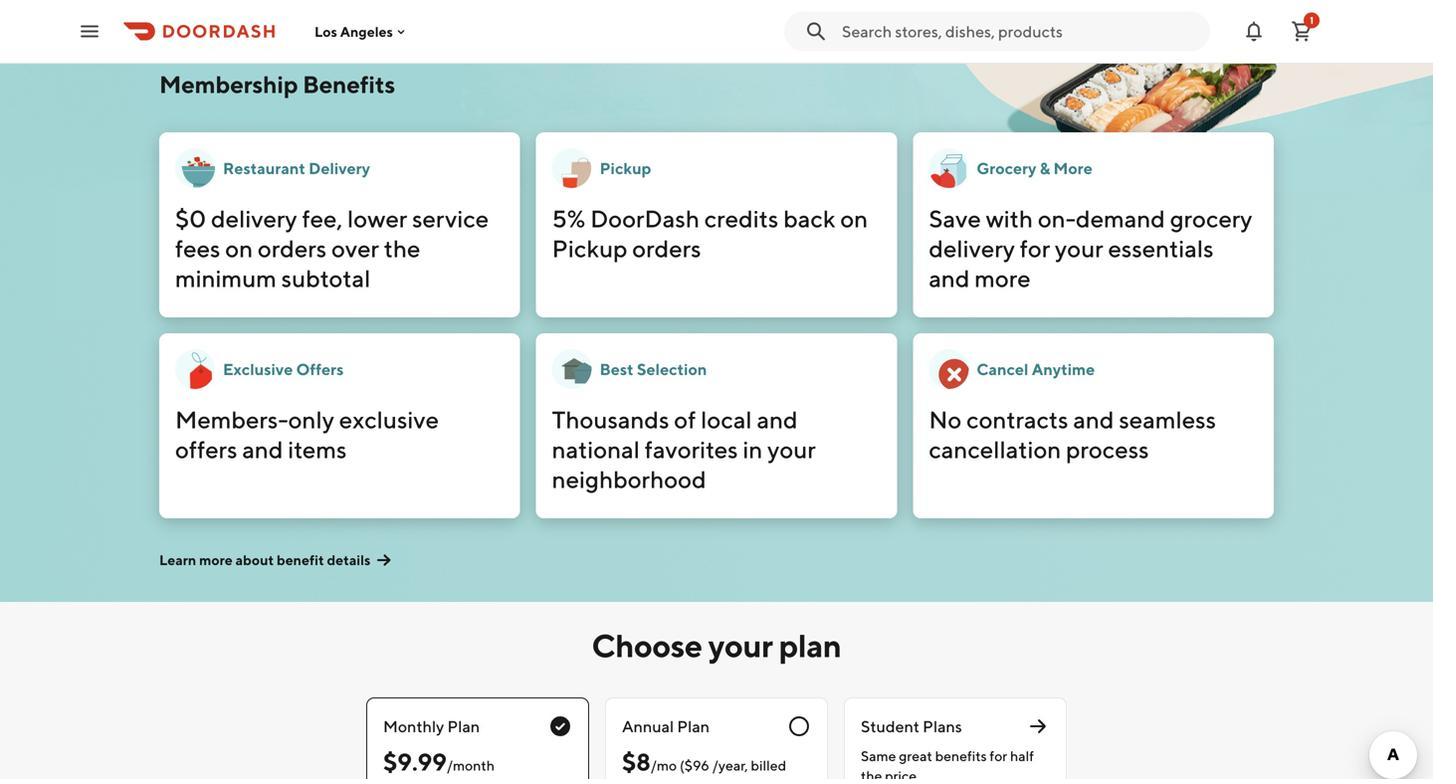 Task type: vqa. For each thing, say whether or not it's contained in the screenshot.
Pero Family Farms Fresh Snipped Green Beans (12 oz) image
no



Task type: locate. For each thing, give the bounding box(es) containing it.
1 vertical spatial on
[[225, 234, 253, 263]]

grocery & more
[[977, 159, 1093, 178]]

orders
[[258, 234, 327, 263], [632, 234, 701, 263]]

0 horizontal spatial for
[[990, 748, 1008, 765]]

1 horizontal spatial more
[[975, 264, 1031, 293]]

on right back
[[841, 205, 868, 233]]

0 horizontal spatial the
[[384, 234, 421, 263]]

0 vertical spatial your
[[1055, 234, 1104, 263]]

1 orders from the left
[[258, 234, 327, 263]]

1 horizontal spatial on
[[841, 205, 868, 233]]

los angeles
[[315, 23, 393, 40]]

delivery down restaurant
[[211, 205, 297, 233]]

same great benefits for half the price
[[861, 748, 1034, 779]]

your
[[1055, 234, 1104, 263], [768, 436, 816, 464], [709, 627, 773, 665]]

minimum
[[175, 264, 277, 293]]

thousands
[[552, 406, 669, 434]]

cancel anytime
[[977, 360, 1095, 379]]

great
[[899, 748, 933, 765]]

1
[[1310, 14, 1314, 26]]

your right the in
[[768, 436, 816, 464]]

contracts
[[967, 406, 1069, 434]]

and
[[929, 264, 970, 293], [757, 406, 798, 434], [1074, 406, 1115, 434], [242, 436, 283, 464]]

offers
[[296, 360, 344, 379]]

($96
[[680, 758, 710, 774]]

exclusive
[[223, 360, 293, 379]]

seamless
[[1119, 406, 1217, 434]]

more right the learn
[[199, 552, 233, 568]]

only
[[288, 406, 334, 434]]

the down lower
[[384, 234, 421, 263]]

1 horizontal spatial the
[[861, 768, 882, 779]]

and inside 'save with on-demand grocery delivery for your essentials and more'
[[929, 264, 970, 293]]

for left half
[[990, 748, 1008, 765]]

and up process
[[1074, 406, 1115, 434]]

over
[[331, 234, 379, 263]]

5% doordash credits back on pickup orders
[[552, 205, 868, 263]]

plan up '($96'
[[677, 717, 710, 736]]

/year,
[[712, 758, 748, 774]]

restaurant
[[223, 159, 306, 178]]

your inside 'save with on-demand grocery delivery for your essentials and more'
[[1055, 234, 1104, 263]]

plan up /month
[[447, 717, 480, 736]]

the inside same great benefits for half the price
[[861, 768, 882, 779]]

1 plan from the left
[[447, 717, 480, 736]]

your for and
[[768, 436, 816, 464]]

delivery down save
[[929, 234, 1015, 263]]

$0 delivery fee, lower service fees on orders over the minimum subtotal
[[175, 205, 489, 293]]

more down with at the top right of the page
[[975, 264, 1031, 293]]

Store search: begin typing to search for stores available on DoorDash text field
[[842, 20, 1199, 42]]

on up minimum
[[225, 234, 253, 263]]

the down same
[[861, 768, 882, 779]]

members-
[[175, 406, 288, 434]]

about
[[236, 552, 274, 568]]

orders inside $0 delivery fee, lower service fees on orders over the minimum subtotal
[[258, 234, 327, 263]]

orders down the 'doordash'
[[632, 234, 701, 263]]

back
[[784, 205, 836, 233]]

benefit
[[277, 552, 324, 568]]

$8
[[622, 748, 651, 777]]

more
[[975, 264, 1031, 293], [199, 552, 233, 568]]

pickup
[[600, 159, 652, 178], [552, 234, 628, 263]]

plan for $8
[[677, 717, 710, 736]]

pickup up the 'doordash'
[[600, 159, 652, 178]]

your down on-
[[1055, 234, 1104, 263]]

2 vertical spatial your
[[709, 627, 773, 665]]

essentials
[[1108, 234, 1214, 263]]

and up the in
[[757, 406, 798, 434]]

same
[[861, 748, 896, 765]]

orders down the "fee,"
[[258, 234, 327, 263]]

cancellation
[[929, 436, 1062, 464]]

selection
[[637, 360, 707, 379]]

on inside 5% doordash credits back on pickup orders
[[841, 205, 868, 233]]

details
[[327, 552, 371, 568]]

billed
[[751, 758, 787, 774]]

1 horizontal spatial delivery
[[929, 234, 1015, 263]]

plan for $9.99
[[447, 717, 480, 736]]

5%
[[552, 205, 586, 233]]

and down save
[[929, 264, 970, 293]]

delivery
[[309, 159, 370, 178]]

1 horizontal spatial plan
[[677, 717, 710, 736]]

1 horizontal spatial orders
[[632, 234, 701, 263]]

monthly
[[383, 717, 444, 736]]

for inside same great benefits for half the price
[[990, 748, 1008, 765]]

for
[[1020, 234, 1051, 263], [990, 748, 1008, 765]]

save
[[929, 205, 981, 233]]

0 vertical spatial for
[[1020, 234, 1051, 263]]

1 vertical spatial pickup
[[552, 234, 628, 263]]

of
[[674, 406, 696, 434]]

delivery
[[211, 205, 297, 233], [929, 234, 1015, 263]]

your left the plan
[[709, 627, 773, 665]]

0 vertical spatial the
[[384, 234, 421, 263]]

2 orders from the left
[[632, 234, 701, 263]]

and down members-
[[242, 436, 283, 464]]

0 horizontal spatial delivery
[[211, 205, 297, 233]]

neighborhood
[[552, 465, 707, 494]]

1 vertical spatial for
[[990, 748, 1008, 765]]

monthly plan
[[383, 717, 480, 736]]

the inside $0 delivery fee, lower service fees on orders over the minimum subtotal
[[384, 234, 421, 263]]

on inside $0 delivery fee, lower service fees on orders over the minimum subtotal
[[225, 234, 253, 263]]

your inside thousands of local and national favorites in your neighborhood
[[768, 436, 816, 464]]

1 vertical spatial more
[[199, 552, 233, 568]]

0 vertical spatial more
[[975, 264, 1031, 293]]

1 horizontal spatial for
[[1020, 234, 1051, 263]]

0 horizontal spatial on
[[225, 234, 253, 263]]

pickup down 5%
[[552, 234, 628, 263]]

half
[[1010, 748, 1034, 765]]

price
[[885, 768, 917, 779]]

anytime
[[1032, 360, 1095, 379]]

0 vertical spatial on
[[841, 205, 868, 233]]

2 plan from the left
[[677, 717, 710, 736]]

benefits
[[935, 748, 987, 765]]

angeles
[[340, 23, 393, 40]]

1 vertical spatial delivery
[[929, 234, 1015, 263]]

$0
[[175, 205, 206, 233]]

more
[[1054, 159, 1093, 178]]

exclusive offers
[[223, 360, 344, 379]]

for down on-
[[1020, 234, 1051, 263]]

0 horizontal spatial orders
[[258, 234, 327, 263]]

on
[[841, 205, 868, 233], [225, 234, 253, 263]]

the
[[384, 234, 421, 263], [861, 768, 882, 779]]

0 vertical spatial delivery
[[211, 205, 297, 233]]

service
[[412, 205, 489, 233]]

1 vertical spatial the
[[861, 768, 882, 779]]

on-
[[1038, 205, 1076, 233]]

open menu image
[[78, 19, 102, 43]]

0 horizontal spatial plan
[[447, 717, 480, 736]]

1 vertical spatial your
[[768, 436, 816, 464]]

thousands of local and national favorites in your neighborhood
[[552, 406, 816, 494]]



Task type: describe. For each thing, give the bounding box(es) containing it.
0 vertical spatial pickup
[[600, 159, 652, 178]]

in
[[743, 436, 763, 464]]

choose your plan
[[592, 627, 842, 665]]

learn
[[159, 552, 196, 568]]

delivery inside 'save with on-demand grocery delivery for your essentials and more'
[[929, 234, 1015, 263]]

no
[[929, 406, 962, 434]]

1 items, open order cart image
[[1290, 19, 1314, 43]]

restaurant delivery
[[223, 159, 370, 178]]

national
[[552, 436, 640, 464]]

and inside "no contracts and seamless cancellation process"
[[1074, 406, 1115, 434]]

best
[[600, 360, 634, 379]]

$9.99
[[383, 748, 447, 777]]

membership
[[159, 70, 298, 99]]

and inside thousands of local and national favorites in your neighborhood
[[757, 406, 798, 434]]

student plans
[[861, 717, 962, 736]]

notification bell image
[[1242, 19, 1266, 43]]

offers
[[175, 436, 237, 464]]

annual
[[622, 717, 674, 736]]

credits
[[705, 205, 779, 233]]

membership benefits
[[159, 70, 395, 99]]

annual plan
[[622, 717, 710, 736]]

exclusive
[[339, 406, 439, 434]]

cancel
[[977, 360, 1029, 379]]

grocery
[[977, 159, 1037, 178]]

/month
[[447, 758, 495, 774]]

fee,
[[302, 205, 343, 233]]

members-only exclusive offers and items
[[175, 406, 439, 464]]

&
[[1040, 159, 1050, 178]]

learn more about benefit details
[[159, 552, 371, 568]]

choose
[[592, 627, 703, 665]]

grocery
[[1170, 205, 1253, 233]]

and inside members-only exclusive offers and items
[[242, 436, 283, 464]]

no contracts and seamless cancellation process
[[929, 406, 1217, 464]]

with
[[986, 205, 1033, 233]]

plans
[[923, 717, 962, 736]]

$9.99 /month
[[383, 748, 495, 777]]

items
[[288, 436, 347, 464]]

0 horizontal spatial more
[[199, 552, 233, 568]]

doordash
[[590, 205, 700, 233]]

benefits
[[303, 70, 395, 99]]

local
[[701, 406, 752, 434]]

save with on-demand grocery delivery for your essentials and more
[[929, 205, 1253, 293]]

/mo ($96 /year, billed
[[622, 758, 787, 779]]

favorites
[[645, 436, 738, 464]]

orders inside 5% doordash credits back on pickup orders
[[632, 234, 701, 263]]

subtotal
[[281, 264, 371, 293]]

/mo
[[651, 758, 677, 774]]

process
[[1066, 436, 1149, 464]]

los
[[315, 23, 337, 40]]

plan
[[779, 627, 842, 665]]

for inside 'save with on-demand grocery delivery for your essentials and more'
[[1020, 234, 1051, 263]]

1 button
[[1282, 11, 1322, 51]]

fees
[[175, 234, 220, 263]]

your for demand
[[1055, 234, 1104, 263]]

delivery inside $0 delivery fee, lower service fees on orders over the minimum subtotal
[[211, 205, 297, 233]]

demand
[[1076, 205, 1166, 233]]

student
[[861, 717, 920, 736]]

best selection
[[600, 360, 707, 379]]

lower
[[347, 205, 407, 233]]

pickup inside 5% doordash credits back on pickup orders
[[552, 234, 628, 263]]

los angeles button
[[315, 23, 409, 40]]

more inside 'save with on-demand grocery delivery for your essentials and more'
[[975, 264, 1031, 293]]



